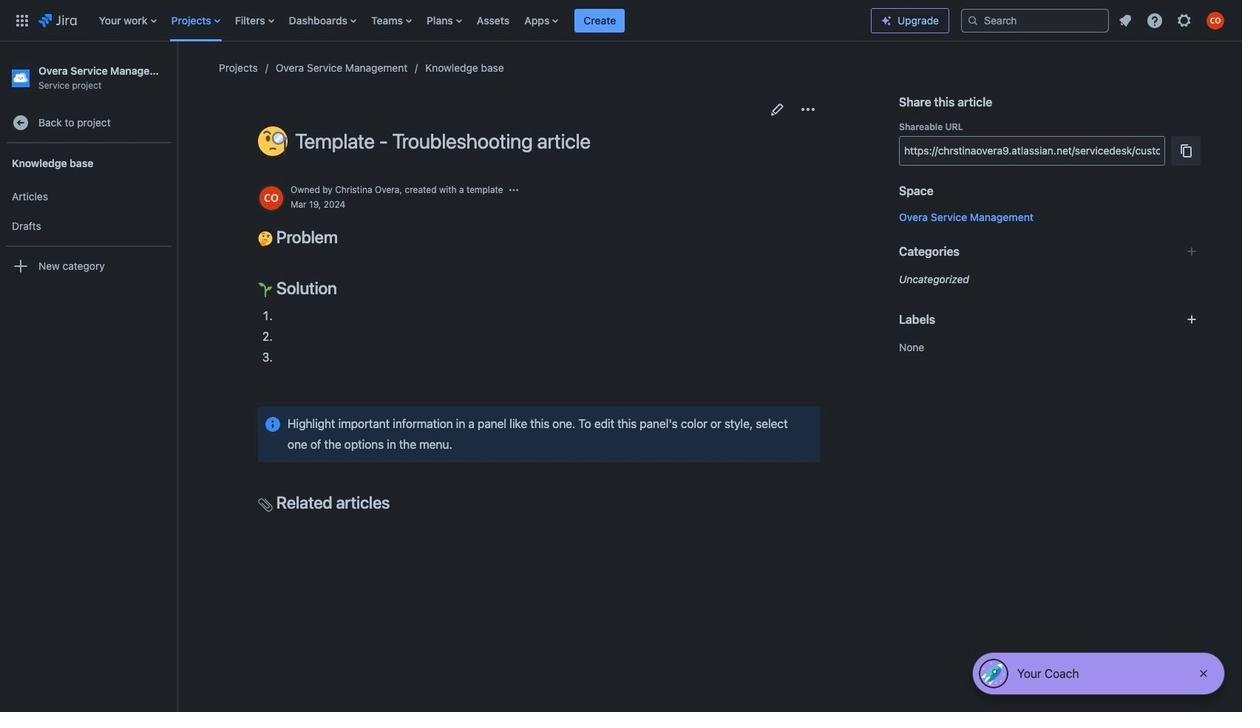 Task type: vqa. For each thing, say whether or not it's contained in the screenshot.
the right list
yes



Task type: locate. For each thing, give the bounding box(es) containing it.
your profile and settings image
[[1207, 11, 1224, 29]]

list
[[92, 0, 871, 41], [1112, 7, 1233, 34]]

sidebar navigation image
[[161, 59, 194, 89]]

None field
[[900, 138, 1165, 164]]

group
[[6, 177, 172, 245]]

search image
[[967, 14, 979, 26]]

Search field
[[961, 9, 1109, 32]]

None search field
[[961, 9, 1109, 32]]

banner
[[0, 0, 1242, 41]]

notifications image
[[1117, 11, 1134, 29]]

jira image
[[38, 11, 77, 29], [38, 11, 77, 29]]

list item
[[575, 0, 625, 41]]



Task type: describe. For each thing, give the bounding box(es) containing it.
copy article link image
[[1177, 142, 1195, 160]]

add labels image
[[1183, 311, 1201, 328]]

settings image
[[1176, 11, 1193, 29]]

0 horizontal spatial list
[[92, 0, 871, 41]]

1 horizontal spatial list
[[1112, 7, 1233, 34]]

help image
[[1146, 11, 1164, 29]]

close image
[[1198, 668, 1210, 680]]

appswitcher icon image
[[13, 11, 31, 29]]

primary element
[[9, 0, 871, 41]]



